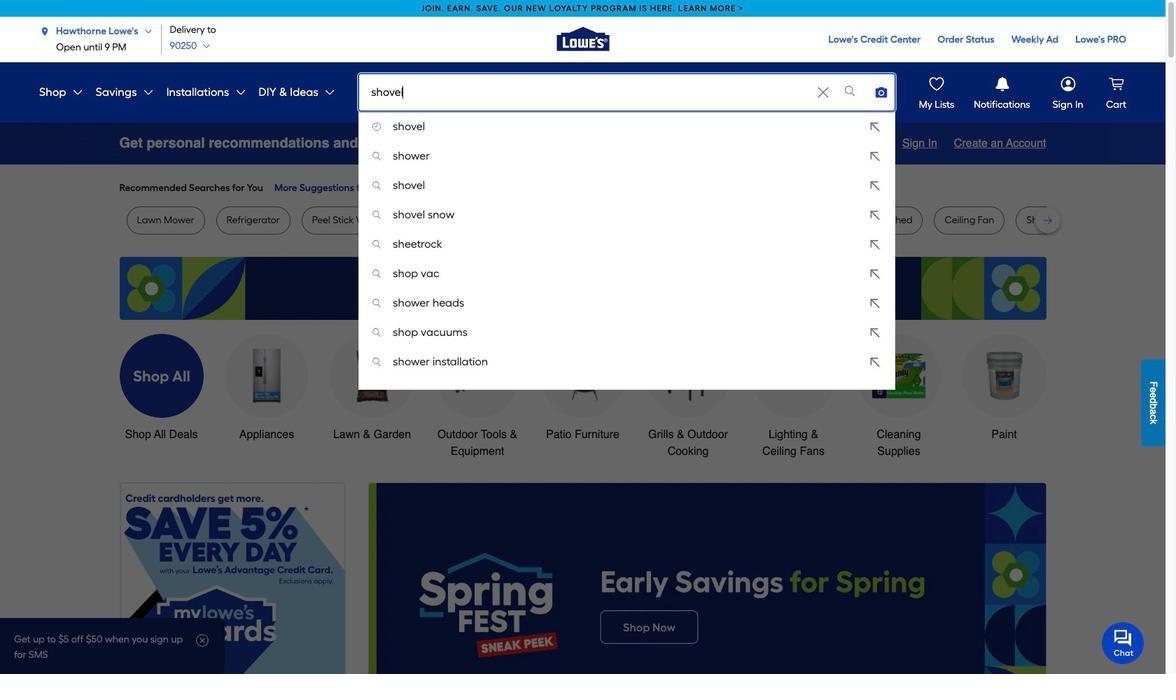 Task type: locate. For each thing, give the bounding box(es) containing it.
early savings for spring. shop now. image
[[368, 483, 1047, 674]]

location filled image
[[39, 26, 50, 37]]

1 chevron down image from the left
[[137, 87, 154, 98]]

history outlined image
[[371, 121, 383, 132]]

arrow left image
[[380, 605, 394, 619]]

8 search icon image from the top
[[371, 356, 383, 368]]

lowe's home improvement notification center image
[[993, 74, 1012, 94]]

None search field
[[359, 74, 896, 403]]

4 search icon image from the top
[[371, 239, 383, 250]]

0 horizontal spatial chevron down image
[[137, 87, 154, 98]]

arrow right image
[[1021, 605, 1035, 619]]

lowe's home improvement logo image
[[548, 3, 618, 73]]

chevron down image
[[137, 87, 154, 98], [229, 87, 246, 98]]

6 search icon image from the top
[[371, 298, 383, 309]]

lowe's home improvement cart image
[[1107, 74, 1126, 94]]

3 search icon image from the top
[[371, 209, 383, 221]]

lowe's home improvement account image
[[1059, 74, 1078, 94]]

1 horizontal spatial chevron down image
[[229, 87, 246, 98]]

clear element
[[814, 74, 834, 111]]

chevron down image
[[138, 27, 152, 35], [197, 42, 211, 50], [66, 87, 83, 98], [319, 87, 335, 98]]

lowe's home improvement lists image
[[927, 74, 947, 94]]

1 search icon image from the top
[[371, 151, 383, 162]]

5 search icon image from the top
[[371, 268, 383, 279]]

search icon image
[[371, 151, 383, 162], [371, 180, 383, 191], [371, 209, 383, 221], [371, 239, 383, 250], [371, 268, 383, 279], [371, 298, 383, 309], [371, 327, 383, 338], [371, 356, 383, 368]]



Task type: vqa. For each thing, say whether or not it's contained in the screenshot.
search icon
yes



Task type: describe. For each thing, give the bounding box(es) containing it.
Search Query text field
[[360, 74, 813, 111]]

2 chevron down image from the left
[[229, 87, 246, 98]]

2 search icon image from the top
[[371, 180, 383, 191]]

search image
[[843, 84, 857, 98]]

chevron right image
[[388, 183, 399, 194]]

7 search icon image from the top
[[371, 327, 383, 338]]

camera image
[[875, 85, 889, 99]]

save 5 percent every day with your lowe's advantage credit card. exclusions apply. image
[[119, 483, 346, 674]]

clear image
[[817, 85, 831, 99]]

chat invite button image
[[1102, 622, 1145, 664]]

shop early spring savings. image
[[119, 257, 1047, 320]]



